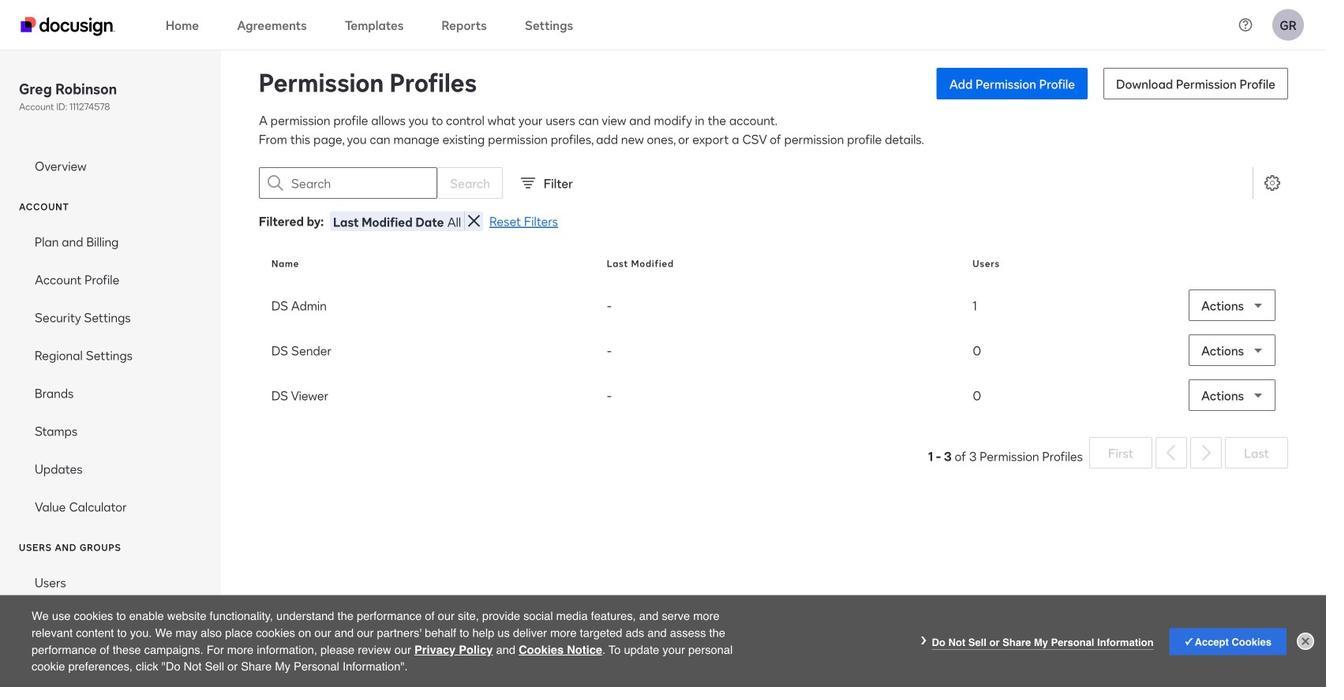 Task type: vqa. For each thing, say whether or not it's contained in the screenshot.
Signing and Sending "element"
no



Task type: describe. For each thing, give the bounding box(es) containing it.
account element
[[0, 223, 221, 526]]



Task type: locate. For each thing, give the bounding box(es) containing it.
logo image
[[62, 663, 107, 672]]

alert dialog
[[0, 596, 1327, 688]]

users and groups element
[[0, 564, 221, 678]]

Search text field
[[291, 168, 437, 198]]

docusign admin image
[[21, 17, 115, 36]]



